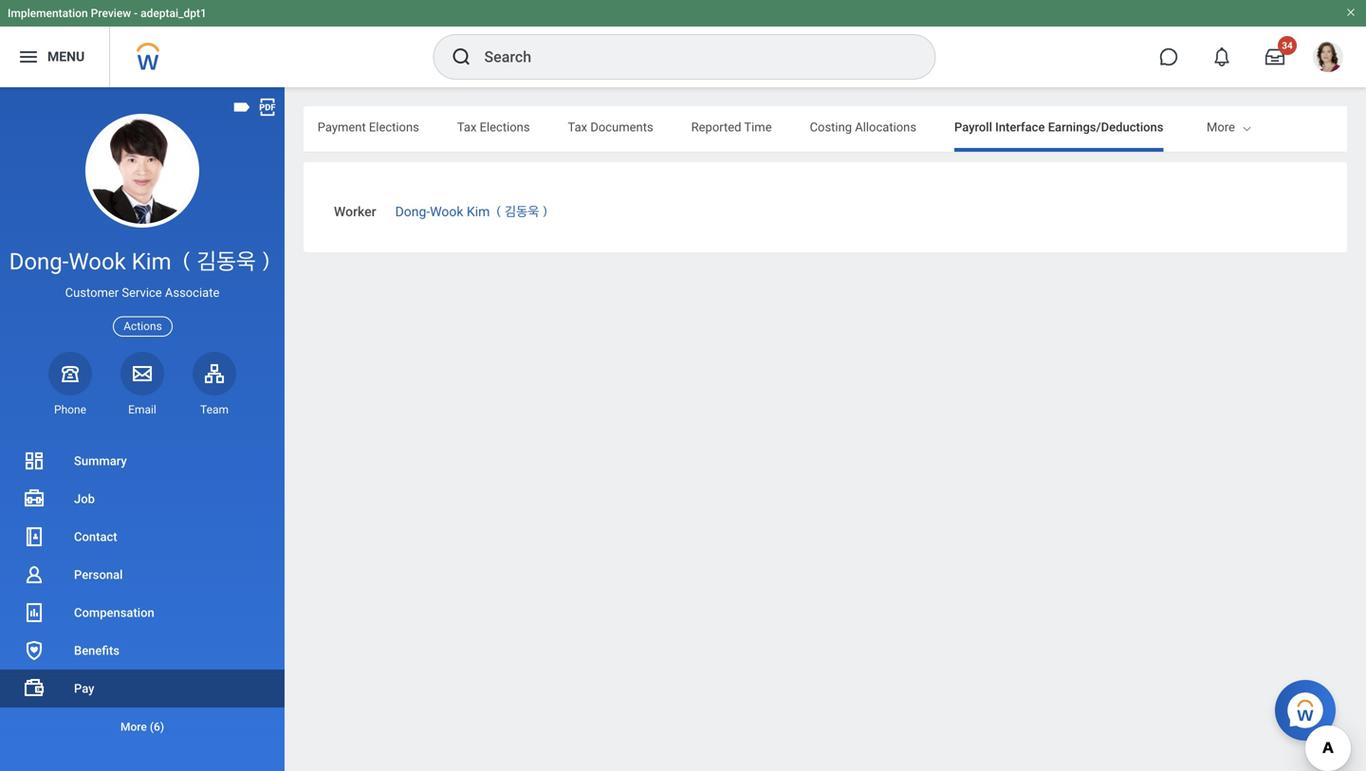 Task type: describe. For each thing, give the bounding box(es) containing it.
team dong-wook kim （김동욱） element
[[193, 402, 236, 417]]

phone dong-wook kim （김동욱） element
[[48, 402, 92, 417]]

personal image
[[23, 564, 46, 586]]

reported
[[691, 120, 742, 134]]

dong-wook kim （김동욱） inside the navigation pane region
[[9, 248, 276, 275]]

Search Workday  search field
[[484, 36, 896, 78]]

close environment banner image
[[1346, 7, 1357, 18]]

tax elections
[[457, 120, 530, 134]]

implementation
[[8, 7, 88, 20]]

benefits
[[74, 644, 120, 658]]

1 horizontal spatial dong-wook kim （김동욱）
[[395, 204, 551, 220]]

inbox large image
[[1266, 47, 1285, 66]]

wook inside the navigation pane region
[[69, 248, 126, 275]]

team
[[200, 403, 229, 416]]

notifications large image
[[1213, 47, 1232, 66]]

benefits image
[[23, 640, 46, 662]]

(6)
[[150, 721, 164, 734]]

compensation image
[[23, 602, 46, 624]]

search image
[[450, 46, 473, 68]]

menu banner
[[0, 0, 1367, 87]]

job
[[74, 492, 95, 506]]

1 horizontal spatial dong-
[[395, 204, 430, 220]]

kim inside the navigation pane region
[[132, 248, 171, 275]]

more for more (6)
[[120, 721, 147, 734]]

documents
[[591, 120, 654, 134]]

profile logan mcneil image
[[1313, 42, 1344, 76]]

summary link
[[0, 442, 285, 480]]

costing allocations
[[810, 120, 917, 134]]

more (6) button
[[0, 708, 285, 746]]

34
[[1282, 40, 1293, 51]]

worker
[[334, 204, 376, 220]]

customer
[[65, 286, 119, 300]]

pay
[[74, 682, 94, 696]]

email
[[128, 403, 156, 416]]

menu button
[[0, 27, 109, 87]]

navigation pane region
[[0, 87, 285, 772]]

email dong-wook kim （김동욱） element
[[121, 402, 164, 417]]

tag image
[[232, 97, 252, 118]]

job link
[[0, 480, 285, 518]]

tax for tax documents
[[568, 120, 588, 134]]

tab list containing payment elections
[[0, 106, 1164, 152]]

（김동욱） inside the navigation pane region
[[177, 248, 276, 275]]



Task type: vqa. For each thing, say whether or not it's contained in the screenshot.
Summary link
yes



Task type: locate. For each thing, give the bounding box(es) containing it.
tax documents
[[568, 120, 654, 134]]

1 vertical spatial dong-
[[9, 248, 69, 275]]

compensation
[[74, 606, 154, 620]]

1 horizontal spatial （김동욱）
[[493, 204, 551, 220]]

dong-wook kim （김동욱） link
[[395, 200, 551, 220]]

benefits link
[[0, 632, 285, 670]]

reported time
[[691, 120, 772, 134]]

phone image
[[57, 362, 84, 385]]

0 horizontal spatial kim
[[132, 248, 171, 275]]

elections for tax elections
[[480, 120, 530, 134]]

0 horizontal spatial dong-
[[9, 248, 69, 275]]

pay link
[[0, 670, 285, 708]]

team link
[[193, 352, 236, 417]]

compensation link
[[0, 594, 285, 632]]

2 elections from the left
[[480, 120, 530, 134]]

payroll
[[955, 120, 993, 134]]

wook right the "worker"
[[430, 204, 464, 220]]

dong-wook kim （김동욱） down 'tax elections'
[[395, 204, 551, 220]]

payment elections
[[318, 120, 419, 134]]

associate
[[165, 286, 220, 300]]

tax for tax elections
[[457, 120, 477, 134]]

0 vertical spatial wook
[[430, 204, 464, 220]]

tab list
[[0, 106, 1164, 152]]

1 vertical spatial wook
[[69, 248, 126, 275]]

view team image
[[203, 362, 226, 385]]

costing
[[810, 120, 852, 134]]

more left (6)
[[120, 721, 147, 734]]

personal link
[[0, 556, 285, 594]]

time
[[744, 120, 772, 134]]

elections
[[369, 120, 419, 134], [480, 120, 530, 134]]

contact image
[[23, 526, 46, 549]]

0 horizontal spatial more
[[120, 721, 147, 734]]

elections right payment
[[369, 120, 419, 134]]

1 elections from the left
[[369, 120, 419, 134]]

contact link
[[0, 518, 285, 556]]

actions button
[[113, 317, 173, 337]]

1 vertical spatial more
[[120, 721, 147, 734]]

kim
[[467, 204, 490, 220], [132, 248, 171, 275]]

1 horizontal spatial kim
[[467, 204, 490, 220]]

pay image
[[23, 678, 46, 700]]

more (6)
[[120, 721, 164, 734]]

mail image
[[131, 362, 154, 385]]

actions
[[124, 320, 162, 333]]

view printable version (pdf) image
[[257, 97, 278, 118]]

job image
[[23, 488, 46, 511]]

justify image
[[17, 46, 40, 68]]

dong-wook kim （김동욱） up customer service associate
[[9, 248, 276, 275]]

0 vertical spatial kim
[[467, 204, 490, 220]]

summary
[[74, 454, 127, 468]]

1 tax from the left
[[457, 120, 477, 134]]

dong-wook kim （김동욱）
[[395, 204, 551, 220], [9, 248, 276, 275]]

wook up "customer" on the left
[[69, 248, 126, 275]]

0 horizontal spatial dong-wook kim （김동욱）
[[9, 248, 276, 275]]

dong- right the "worker"
[[395, 204, 430, 220]]

more down the notifications large image
[[1207, 120, 1236, 134]]

more (6) button
[[0, 716, 285, 739]]

more for more
[[1207, 120, 1236, 134]]

0 horizontal spatial （김동욱）
[[177, 248, 276, 275]]

summary image
[[23, 450, 46, 473]]

menu
[[47, 49, 85, 65]]

-
[[134, 7, 138, 20]]

phone button
[[48, 352, 92, 417]]

payment
[[318, 120, 366, 134]]

dong-
[[395, 204, 430, 220], [9, 248, 69, 275]]

interface
[[996, 120, 1045, 134]]

0 horizontal spatial elections
[[369, 120, 419, 134]]

list
[[0, 442, 285, 746]]

elections for payment elections
[[369, 120, 419, 134]]

kim down 'tax elections'
[[467, 204, 490, 220]]

earnings/deductions
[[1048, 120, 1164, 134]]

more inside dropdown button
[[120, 721, 147, 734]]

1 vertical spatial （김동욱）
[[177, 248, 276, 275]]

wook
[[430, 204, 464, 220], [69, 248, 126, 275]]

34 button
[[1255, 36, 1297, 78]]

service
[[122, 286, 162, 300]]

1 horizontal spatial elections
[[480, 120, 530, 134]]

tax
[[457, 120, 477, 134], [568, 120, 588, 134]]

kim up customer service associate
[[132, 248, 171, 275]]

list containing summary
[[0, 442, 285, 746]]

email button
[[121, 352, 164, 417]]

adeptai_dpt1
[[141, 7, 207, 20]]

payroll interface earnings/deductions
[[955, 120, 1164, 134]]

（김동욱） down 'tax elections'
[[493, 204, 551, 220]]

0 horizontal spatial tax
[[457, 120, 477, 134]]

2 tax from the left
[[568, 120, 588, 134]]

（김동욱） up associate
[[177, 248, 276, 275]]

1 horizontal spatial wook
[[430, 204, 464, 220]]

1 vertical spatial kim
[[132, 248, 171, 275]]

allocations
[[855, 120, 917, 134]]

tax left the documents
[[568, 120, 588, 134]]

dong- inside the navigation pane region
[[9, 248, 69, 275]]

dong- up "customer" on the left
[[9, 248, 69, 275]]

tax down 'search' icon
[[457, 120, 477, 134]]

1 horizontal spatial tax
[[568, 120, 588, 134]]

phone
[[54, 403, 86, 416]]

personal
[[74, 568, 123, 582]]

0 horizontal spatial wook
[[69, 248, 126, 275]]

customer service associate
[[65, 286, 220, 300]]

0 vertical spatial dong-wook kim （김동욱）
[[395, 204, 551, 220]]

0 vertical spatial dong-
[[395, 204, 430, 220]]

implementation preview -   adeptai_dpt1
[[8, 7, 207, 20]]

elections up dong-wook kim （김동욱） link
[[480, 120, 530, 134]]

0 vertical spatial more
[[1207, 120, 1236, 134]]

contact
[[74, 530, 117, 544]]

0 vertical spatial （김동욱）
[[493, 204, 551, 220]]

（김동욱）
[[493, 204, 551, 220], [177, 248, 276, 275]]

more
[[1207, 120, 1236, 134], [120, 721, 147, 734]]

1 horizontal spatial more
[[1207, 120, 1236, 134]]

1 vertical spatial dong-wook kim （김동욱）
[[9, 248, 276, 275]]

preview
[[91, 7, 131, 20]]



